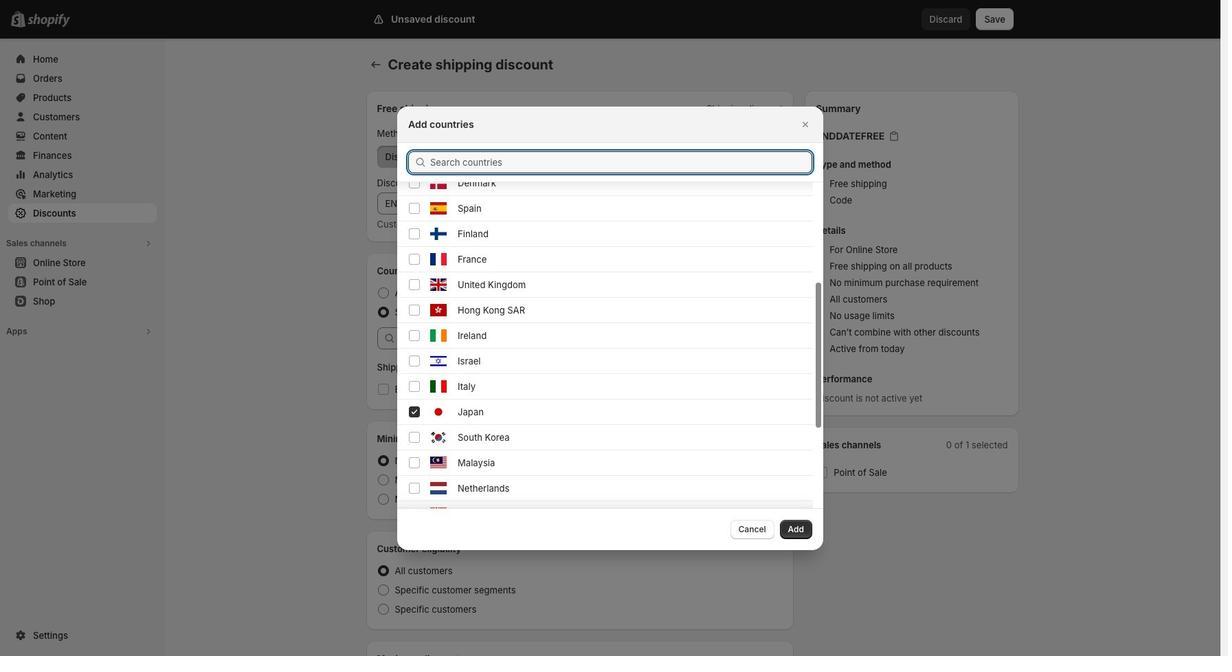 Task type: vqa. For each thing, say whether or not it's contained in the screenshot.
THE APPS AND SALES CHANNELS
no



Task type: locate. For each thing, give the bounding box(es) containing it.
dialog
[[0, 106, 1221, 550]]



Task type: describe. For each thing, give the bounding box(es) containing it.
shopify image
[[28, 14, 70, 28]]

Search countries text field
[[431, 151, 813, 173]]



